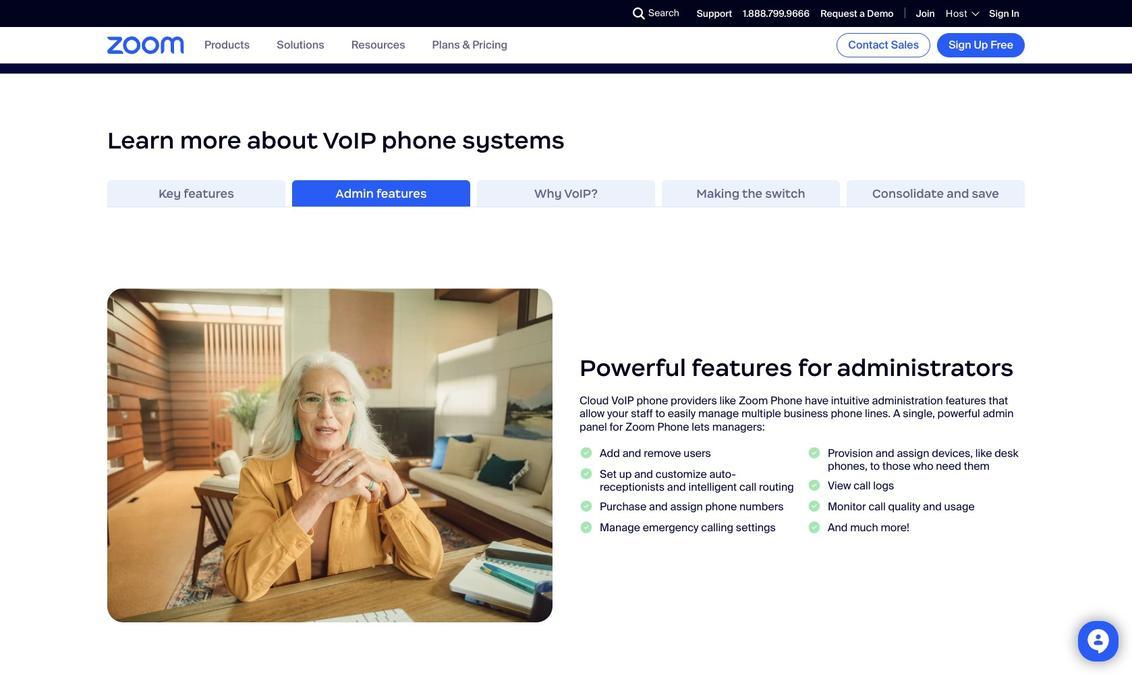 Task type: locate. For each thing, give the bounding box(es) containing it.
1.888.799.9666
[[744, 7, 810, 19]]

and inside the provision and assign devices, like desk phones, to those who need them
[[876, 446, 895, 460]]

like inside the provision and assign devices, like desk phones, to those who need them
[[976, 446, 993, 460]]

making
[[697, 186, 740, 201]]

assign for devices,
[[897, 446, 930, 460]]

1 horizontal spatial zoom
[[739, 394, 768, 408]]

call inside set up and customize auto- receptionists and intelligent call routing
[[740, 480, 757, 494]]

like inside cloud voip phone providers like zoom phone have intuitive administration features that allow your staff to easily manage multiple business phone lines. a single, powerful admin panel for zoom phone lets managers:
[[720, 394, 737, 408]]

1 vertical spatial voip
[[612, 394, 634, 408]]

intuitive
[[832, 394, 870, 408]]

powerful
[[580, 353, 687, 383]]

call for view
[[854, 479, 871, 493]]

0 vertical spatial zoom
[[739, 394, 768, 408]]

assign up manage emergency calling settings
[[671, 500, 703, 514]]

zoom
[[739, 394, 768, 408], [626, 420, 655, 434]]

administration
[[873, 394, 944, 408]]

support
[[697, 7, 733, 19]]

0 vertical spatial for
[[798, 353, 832, 383]]

0 vertical spatial phone
[[771, 394, 803, 408]]

features inside button
[[377, 186, 427, 201]]

0 horizontal spatial to
[[656, 407, 666, 421]]

and up up
[[623, 446, 642, 460]]

0 vertical spatial sign
[[990, 7, 1010, 19]]

like left desk
[[976, 446, 993, 460]]

features up multiple
[[692, 353, 793, 383]]

to right staff
[[656, 407, 666, 421]]

key
[[159, 186, 181, 201]]

1 vertical spatial zoom
[[626, 420, 655, 434]]

join link
[[917, 7, 936, 19]]

features left that
[[946, 394, 987, 408]]

voip right cloud
[[612, 394, 634, 408]]

a
[[894, 407, 901, 421]]

request a demo
[[821, 7, 894, 19]]

search image
[[633, 7, 645, 20], [633, 7, 645, 20]]

plans & pricing
[[432, 38, 508, 52]]

tabs tab list
[[107, 180, 1025, 207]]

calling
[[702, 521, 734, 535]]

1 horizontal spatial voip
[[612, 394, 634, 408]]

to inside cloud voip phone providers like zoom phone have intuitive administration features that allow your staff to easily manage multiple business phone lines. a single, powerful admin panel for zoom phone lets managers:
[[656, 407, 666, 421]]

and up the emergency
[[649, 500, 668, 514]]

1 horizontal spatial to
[[871, 459, 881, 473]]

voip
[[323, 125, 376, 155], [612, 394, 634, 408]]

voip up admin
[[323, 125, 376, 155]]

customize
[[656, 467, 707, 481]]

features right "key"
[[184, 186, 234, 201]]

call for monitor
[[869, 500, 886, 514]]

features
[[184, 186, 234, 201], [377, 186, 427, 201], [692, 353, 793, 383], [946, 394, 987, 408]]

add
[[600, 446, 620, 460]]

and up logs
[[876, 446, 895, 460]]

0 horizontal spatial phone
[[658, 420, 690, 434]]

1 horizontal spatial sign
[[990, 7, 1010, 19]]

0 horizontal spatial for
[[610, 420, 623, 434]]

consolidate and save button
[[847, 180, 1025, 207]]

emergency
[[643, 521, 699, 535]]

and left usage
[[924, 500, 942, 514]]

0 vertical spatial voip
[[323, 125, 376, 155]]

1 vertical spatial to
[[871, 459, 881, 473]]

call down logs
[[869, 500, 886, 514]]

and inside button
[[947, 186, 970, 201]]

switch
[[766, 186, 806, 201]]

assign left need
[[897, 446, 930, 460]]

logs
[[874, 479, 895, 493]]

zoom up add and remove users
[[626, 420, 655, 434]]

learn more about voip phone systems
[[107, 125, 565, 155]]

solutions
[[277, 38, 324, 52]]

sign for sign in
[[990, 7, 1010, 19]]

contact sales link
[[837, 33, 931, 57]]

cloud
[[580, 394, 609, 408]]

have
[[805, 394, 829, 408]]

and right up
[[635, 467, 653, 481]]

None search field
[[584, 3, 637, 24]]

sign in
[[990, 7, 1020, 19]]

like up managers: on the right of page
[[720, 394, 737, 408]]

cloud voip phone providers like zoom phone have intuitive administration features that allow your staff to easily manage multiple business phone lines. a single, powerful admin panel for zoom phone lets managers:
[[580, 394, 1014, 434]]

sign left in
[[990, 7, 1010, 19]]

zoom logo image
[[107, 37, 184, 54]]

0 vertical spatial assign
[[897, 446, 930, 460]]

sales
[[892, 38, 920, 52]]

request a demo link
[[821, 7, 894, 19]]

making the switch button
[[662, 180, 841, 207]]

easily
[[668, 407, 696, 421]]

0 horizontal spatial zoom
[[626, 420, 655, 434]]

manage emergency calling settings
[[600, 521, 776, 535]]

admin features
[[336, 186, 427, 201]]

a
[[860, 7, 866, 19]]

phone left have at bottom
[[771, 394, 803, 408]]

settings
[[736, 521, 776, 535]]

assign
[[897, 446, 930, 460], [671, 500, 703, 514]]

call left logs
[[854, 479, 871, 493]]

sign up free
[[949, 38, 1014, 52]]

and left save
[[947, 186, 970, 201]]

admin
[[983, 407, 1014, 421]]

1 horizontal spatial like
[[976, 446, 993, 460]]

devices,
[[933, 446, 974, 460]]

add and remove users
[[600, 446, 712, 460]]

and
[[828, 521, 848, 535]]

0 vertical spatial like
[[720, 394, 737, 408]]

and
[[947, 186, 970, 201], [623, 446, 642, 460], [876, 446, 895, 460], [635, 467, 653, 481], [668, 480, 686, 494], [649, 500, 668, 514], [924, 500, 942, 514]]

save
[[972, 186, 1000, 201]]

call up numbers
[[740, 480, 757, 494]]

phone
[[382, 125, 457, 155], [637, 394, 669, 408], [831, 407, 863, 421], [706, 500, 737, 514]]

to
[[656, 407, 666, 421], [871, 459, 881, 473]]

phone left lets
[[658, 420, 690, 434]]

sign in link
[[990, 7, 1020, 19]]

&
[[463, 38, 470, 52]]

plans & pricing link
[[432, 38, 508, 52]]

monitor call quality and usage
[[828, 500, 975, 514]]

manage
[[600, 521, 641, 535]]

1 vertical spatial like
[[976, 446, 993, 460]]

assign inside the provision and assign devices, like desk phones, to those who need them
[[897, 446, 930, 460]]

features inside button
[[184, 186, 234, 201]]

single,
[[903, 407, 936, 421]]

auto-
[[710, 467, 736, 481]]

consolidate and save
[[873, 186, 1000, 201]]

sign inside "sign up free" link
[[949, 38, 972, 52]]

1 vertical spatial for
[[610, 420, 623, 434]]

search
[[649, 7, 680, 19]]

0 horizontal spatial assign
[[671, 500, 703, 514]]

zoom up managers: on the right of page
[[739, 394, 768, 408]]

contact
[[849, 38, 889, 52]]

1 vertical spatial sign
[[949, 38, 972, 52]]

for up have at bottom
[[798, 353, 832, 383]]

more!
[[881, 521, 910, 535]]

need
[[937, 459, 962, 473]]

1 vertical spatial assign
[[671, 500, 703, 514]]

users
[[684, 446, 712, 460]]

for right the panel
[[610, 420, 623, 434]]

1 horizontal spatial phone
[[771, 394, 803, 408]]

set up and customize auto- receptionists and intelligent call routing
[[600, 467, 795, 494]]

0 vertical spatial to
[[656, 407, 666, 421]]

0 horizontal spatial sign
[[949, 38, 972, 52]]

administrators
[[837, 353, 1014, 383]]

contact sales
[[849, 38, 920, 52]]

purchase and assign phone numbers
[[600, 500, 784, 514]]

features right admin
[[377, 186, 427, 201]]

like for providers
[[720, 394, 737, 408]]

features for key
[[184, 186, 234, 201]]

1 horizontal spatial assign
[[897, 446, 930, 460]]

for
[[798, 353, 832, 383], [610, 420, 623, 434]]

to left those
[[871, 459, 881, 473]]

sign left up
[[949, 38, 972, 52]]

0 horizontal spatial like
[[720, 394, 737, 408]]



Task type: describe. For each thing, give the bounding box(es) containing it.
pricing
[[473, 38, 508, 52]]

managers:
[[713, 420, 765, 434]]

features for admin
[[377, 186, 427, 201]]

why voip? button
[[477, 180, 656, 207]]

phone up the admin features
[[382, 125, 457, 155]]

why voip?
[[535, 186, 598, 201]]

sign for sign up free
[[949, 38, 972, 52]]

request
[[821, 7, 858, 19]]

view call logs
[[828, 479, 895, 493]]

and much more!
[[828, 521, 910, 535]]

systems
[[463, 125, 565, 155]]

1 vertical spatial phone
[[658, 420, 690, 434]]

intelligent
[[689, 480, 737, 494]]

up
[[620, 467, 632, 481]]

staff
[[631, 407, 653, 421]]

multiple
[[742, 407, 782, 421]]

learn
[[107, 125, 175, 155]]

to inside the provision and assign devices, like desk phones, to those who need them
[[871, 459, 881, 473]]

and up the purchase and assign phone numbers
[[668, 480, 686, 494]]

lets
[[692, 420, 710, 434]]

powerful features for administrators
[[580, 353, 1014, 383]]

phone left lines.
[[831, 407, 863, 421]]

consolidate
[[873, 186, 945, 201]]

admin features button
[[292, 180, 471, 207]]

making the switch
[[697, 186, 806, 201]]

powerful features for administrators image
[[107, 288, 553, 623]]

who
[[914, 459, 934, 473]]

voip?
[[565, 186, 598, 201]]

1.888.799.9666 link
[[744, 7, 810, 19]]

resources button
[[351, 38, 405, 52]]

free
[[991, 38, 1014, 52]]

quality
[[889, 500, 921, 514]]

host
[[946, 7, 968, 20]]

your
[[608, 407, 629, 421]]

phone right your
[[637, 394, 669, 408]]

powerful
[[938, 407, 981, 421]]

manage
[[699, 407, 739, 421]]

those
[[883, 459, 911, 473]]

receptionists
[[600, 480, 665, 494]]

products button
[[205, 38, 250, 52]]

resources
[[351, 38, 405, 52]]

0 horizontal spatial voip
[[323, 125, 376, 155]]

the
[[743, 186, 763, 201]]

why
[[535, 186, 562, 201]]

remove
[[644, 446, 682, 460]]

up
[[974, 38, 989, 52]]

phone up calling
[[706, 500, 737, 514]]

provision and assign devices, like desk phones, to those who need them
[[828, 446, 1019, 473]]

admin
[[336, 186, 374, 201]]

phones,
[[828, 459, 868, 473]]

purchase
[[600, 500, 647, 514]]

voip inside cloud voip phone providers like zoom phone have intuitive administration features that allow your staff to easily manage multiple business phone lines. a single, powerful admin panel for zoom phone lets managers:
[[612, 394, 634, 408]]

support link
[[697, 7, 733, 19]]

for inside cloud voip phone providers like zoom phone have intuitive administration features that allow your staff to easily manage multiple business phone lines. a single, powerful admin panel for zoom phone lets managers:
[[610, 420, 623, 434]]

routing
[[760, 480, 795, 494]]

about
[[247, 125, 318, 155]]

lines.
[[866, 407, 891, 421]]

monitor
[[828, 500, 867, 514]]

join
[[917, 7, 936, 19]]

much
[[851, 521, 879, 535]]

more
[[180, 125, 242, 155]]

key features button
[[107, 180, 286, 207]]

set
[[600, 467, 617, 481]]

business
[[784, 407, 829, 421]]

allow
[[580, 407, 605, 421]]

providers
[[671, 394, 718, 408]]

panel
[[580, 420, 607, 434]]

assign for phone
[[671, 500, 703, 514]]

provision
[[828, 446, 874, 460]]

sign up free link
[[938, 33, 1025, 57]]

in
[[1012, 7, 1020, 19]]

view
[[828, 479, 852, 493]]

features inside cloud voip phone providers like zoom phone have intuitive administration features that allow your staff to easily manage multiple business phone lines. a single, powerful admin panel for zoom phone lets managers:
[[946, 394, 987, 408]]

features for powerful
[[692, 353, 793, 383]]

solutions button
[[277, 38, 324, 52]]

key features
[[159, 186, 234, 201]]

desk
[[995, 446, 1019, 460]]

plans
[[432, 38, 460, 52]]

1 horizontal spatial for
[[798, 353, 832, 383]]

products
[[205, 38, 250, 52]]

like for devices,
[[976, 446, 993, 460]]



Task type: vqa. For each thing, say whether or not it's contained in the screenshot.
the left Voip
yes



